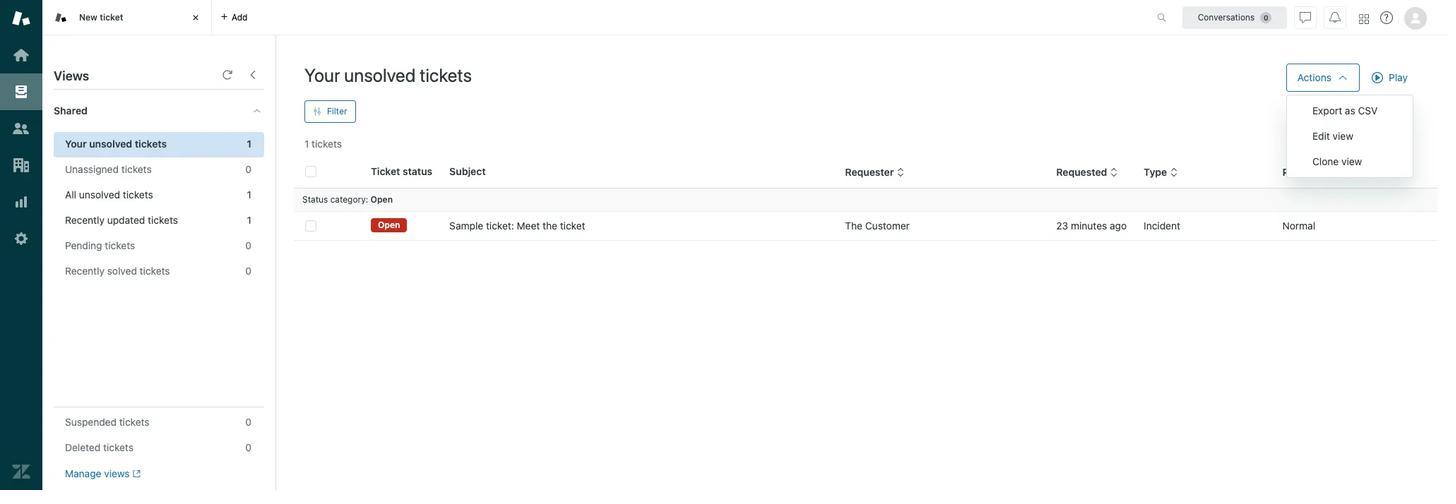Task type: locate. For each thing, give the bounding box(es) containing it.
your
[[305, 64, 340, 86], [65, 138, 87, 150]]

unassigned
[[65, 163, 119, 175]]

ticket inside tab
[[100, 12, 123, 22]]

notifications image
[[1330, 12, 1342, 23]]

1 vertical spatial ticket
[[560, 220, 586, 232]]

button displays agent's chat status as invisible. image
[[1301, 12, 1312, 23]]

new ticket
[[79, 12, 123, 22]]

view right edit
[[1334, 130, 1354, 142]]

your up unassigned
[[65, 138, 87, 150]]

zendesk image
[[12, 463, 30, 481]]

view
[[1334, 130, 1354, 142], [1342, 156, 1363, 168]]

type
[[1144, 166, 1168, 178]]

get help image
[[1381, 11, 1394, 24]]

the
[[846, 220, 863, 232]]

zendesk support image
[[12, 9, 30, 28]]

unsolved up filter
[[344, 64, 416, 86]]

row
[[294, 212, 1438, 241]]

meet
[[517, 220, 540, 232]]

csv
[[1359, 105, 1378, 117]]

add button
[[212, 0, 256, 35]]

1 for recently updated tickets
[[247, 214, 252, 226]]

refresh views pane image
[[222, 69, 233, 81]]

0 vertical spatial open
[[371, 194, 393, 205]]

recently up pending
[[65, 214, 105, 226]]

1 vertical spatial recently
[[65, 265, 105, 277]]

views
[[104, 468, 130, 480]]

the customer
[[846, 220, 910, 232]]

0 vertical spatial recently
[[65, 214, 105, 226]]

1 horizontal spatial ticket
[[560, 220, 586, 232]]

ticket
[[100, 12, 123, 22], [560, 220, 586, 232]]

conversations button
[[1183, 6, 1288, 29]]

recently down pending
[[65, 265, 105, 277]]

(opens in a new tab) image
[[130, 470, 141, 479]]

open
[[371, 194, 393, 205], [378, 220, 400, 231]]

ticket status
[[371, 165, 433, 177]]

your unsolved tickets
[[305, 64, 472, 86], [65, 138, 167, 150]]

close image
[[189, 11, 203, 25]]

1 horizontal spatial your unsolved tickets
[[305, 64, 472, 86]]

open down ticket
[[371, 194, 393, 205]]

edit view
[[1313, 130, 1354, 142]]

1 for your unsolved tickets
[[247, 138, 252, 150]]

status
[[303, 194, 328, 205]]

ticket inside row
[[560, 220, 586, 232]]

2 0 from the top
[[245, 240, 252, 252]]

sample ticket: meet the ticket link
[[450, 219, 586, 233]]

0 vertical spatial your unsolved tickets
[[305, 64, 472, 86]]

views
[[54, 69, 89, 83]]

view right clone
[[1342, 156, 1363, 168]]

manage
[[65, 468, 101, 480]]

your unsolved tickets up 'unassigned tickets'
[[65, 138, 167, 150]]

0 for suspended tickets
[[245, 416, 252, 428]]

the
[[543, 220, 558, 232]]

23 minutes ago
[[1057, 220, 1127, 232]]

1 vertical spatial view
[[1342, 156, 1363, 168]]

requested
[[1057, 166, 1108, 178]]

0 horizontal spatial your
[[65, 138, 87, 150]]

1
[[247, 138, 252, 150], [305, 138, 309, 150], [247, 189, 252, 201], [247, 214, 252, 226]]

5 0 from the top
[[245, 442, 252, 454]]

0 vertical spatial ticket
[[100, 12, 123, 22]]

zendesk products image
[[1360, 14, 1370, 24]]

new
[[79, 12, 98, 22]]

actions
[[1298, 71, 1332, 83]]

ticket:
[[486, 220, 514, 232]]

unsolved
[[344, 64, 416, 86], [89, 138, 132, 150], [79, 189, 120, 201]]

tabs tab list
[[42, 0, 1143, 35]]

ticket right new
[[100, 12, 123, 22]]

manage views link
[[65, 468, 141, 481]]

unsolved up 'unassigned tickets'
[[89, 138, 132, 150]]

type button
[[1144, 166, 1179, 179]]

requester button
[[846, 166, 906, 179]]

open down 'status category: open'
[[378, 220, 400, 231]]

ticket right the
[[560, 220, 586, 232]]

recently
[[65, 214, 105, 226], [65, 265, 105, 277]]

0
[[245, 163, 252, 175], [245, 240, 252, 252], [245, 265, 252, 277], [245, 416, 252, 428], [245, 442, 252, 454]]

1 tickets
[[305, 138, 342, 150]]

4 0 from the top
[[245, 416, 252, 428]]

new ticket tab
[[42, 0, 212, 35]]

sample ticket: meet the ticket
[[450, 220, 586, 232]]

your unsolved tickets up filter
[[305, 64, 472, 86]]

0 vertical spatial view
[[1334, 130, 1354, 142]]

0 horizontal spatial your unsolved tickets
[[65, 138, 167, 150]]

deleted tickets
[[65, 442, 134, 454]]

recently updated tickets
[[65, 214, 178, 226]]

1 0 from the top
[[245, 163, 252, 175]]

all
[[65, 189, 76, 201]]

0 vertical spatial your
[[305, 64, 340, 86]]

2 vertical spatial unsolved
[[79, 189, 120, 201]]

shared
[[54, 105, 88, 117]]

1 recently from the top
[[65, 214, 105, 226]]

tickets
[[420, 64, 472, 86], [135, 138, 167, 150], [312, 138, 342, 150], [121, 163, 152, 175], [123, 189, 153, 201], [148, 214, 178, 226], [105, 240, 135, 252], [140, 265, 170, 277], [119, 416, 150, 428], [103, 442, 134, 454]]

2 recently from the top
[[65, 265, 105, 277]]

your up the filter button
[[305, 64, 340, 86]]

play button
[[1361, 64, 1421, 92]]

0 horizontal spatial ticket
[[100, 12, 123, 22]]

requester
[[846, 166, 894, 178]]

view for edit view
[[1334, 130, 1354, 142]]

3 0 from the top
[[245, 265, 252, 277]]

views image
[[12, 83, 30, 101]]

status
[[403, 165, 433, 177]]

unsolved down unassigned
[[79, 189, 120, 201]]

requested button
[[1057, 166, 1119, 179]]



Task type: vqa. For each thing, say whether or not it's contained in the screenshot.


Task type: describe. For each thing, give the bounding box(es) containing it.
subject
[[450, 165, 486, 177]]

get started image
[[12, 46, 30, 64]]

recently for recently updated tickets
[[65, 214, 105, 226]]

conversations
[[1199, 12, 1256, 22]]

recently for recently solved tickets
[[65, 265, 105, 277]]

admin image
[[12, 230, 30, 248]]

deleted
[[65, 442, 101, 454]]

collapse views pane image
[[247, 69, 259, 81]]

main element
[[0, 0, 42, 491]]

customers image
[[12, 119, 30, 138]]

23
[[1057, 220, 1069, 232]]

as
[[1346, 105, 1356, 117]]

1 horizontal spatial your
[[305, 64, 340, 86]]

recently solved tickets
[[65, 265, 170, 277]]

filter button
[[305, 100, 356, 123]]

play
[[1390, 71, 1409, 83]]

1 vertical spatial open
[[378, 220, 400, 231]]

pending tickets
[[65, 240, 135, 252]]

1 vertical spatial unsolved
[[89, 138, 132, 150]]

organizations image
[[12, 156, 30, 175]]

0 for pending tickets
[[245, 240, 252, 252]]

0 for unassigned tickets
[[245, 163, 252, 175]]

actions menu
[[1287, 95, 1414, 178]]

0 for deleted tickets
[[245, 442, 252, 454]]

shared button
[[42, 90, 238, 132]]

pending
[[65, 240, 102, 252]]

suspended
[[65, 416, 117, 428]]

incident
[[1144, 220, 1181, 232]]

0 for recently solved tickets
[[245, 265, 252, 277]]

row containing sample ticket: meet the ticket
[[294, 212, 1438, 241]]

export as csv
[[1313, 105, 1378, 117]]

shared heading
[[42, 90, 276, 132]]

1 vertical spatial your
[[65, 138, 87, 150]]

ticket
[[371, 165, 400, 177]]

all unsolved tickets
[[65, 189, 153, 201]]

category:
[[331, 194, 368, 205]]

0 vertical spatial unsolved
[[344, 64, 416, 86]]

priority
[[1283, 166, 1318, 178]]

unassigned tickets
[[65, 163, 152, 175]]

ago
[[1110, 220, 1127, 232]]

priority button
[[1283, 166, 1329, 179]]

solved
[[107, 265, 137, 277]]

clone view
[[1313, 156, 1363, 168]]

edit
[[1313, 130, 1331, 142]]

manage views
[[65, 468, 130, 480]]

reporting image
[[12, 193, 30, 211]]

suspended tickets
[[65, 416, 150, 428]]

actions button
[[1287, 64, 1361, 92]]

updated
[[107, 214, 145, 226]]

1 vertical spatial your unsolved tickets
[[65, 138, 167, 150]]

export
[[1313, 105, 1343, 117]]

status category: open
[[303, 194, 393, 205]]

customer
[[866, 220, 910, 232]]

filter
[[327, 106, 347, 117]]

1 for all unsolved tickets
[[247, 189, 252, 201]]

normal
[[1283, 220, 1316, 232]]

minutes
[[1072, 220, 1108, 232]]

view for clone view
[[1342, 156, 1363, 168]]

add
[[232, 12, 248, 22]]

sample
[[450, 220, 484, 232]]

clone
[[1313, 156, 1340, 168]]



